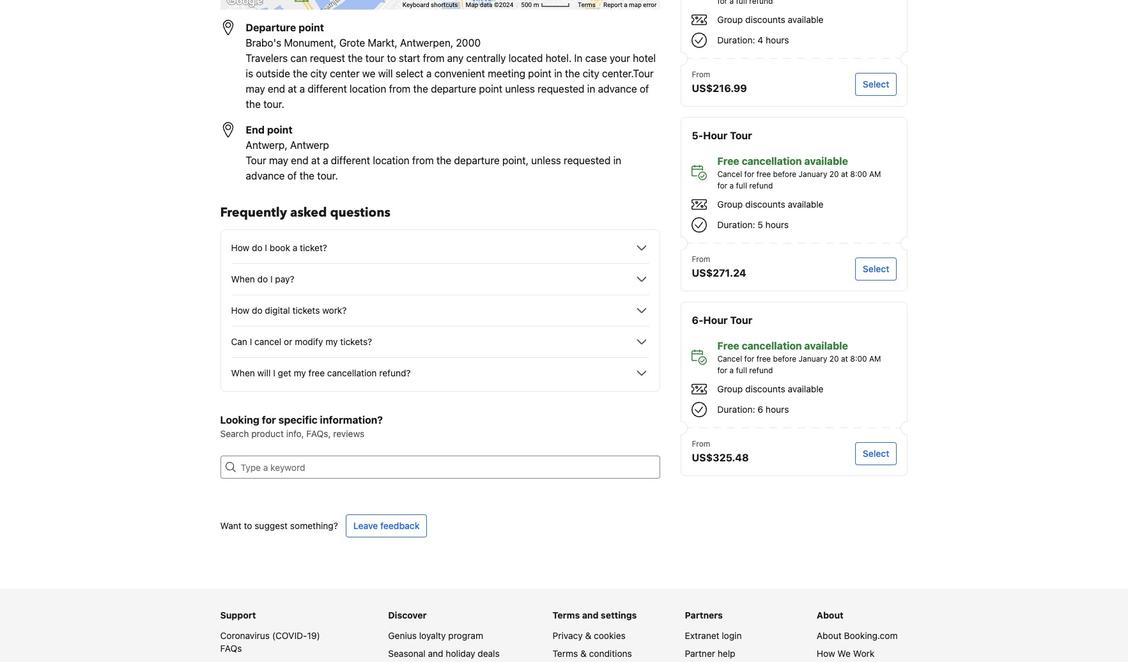 Task type: describe. For each thing, give the bounding box(es) containing it.
©2024
[[494, 1, 514, 8]]

case
[[585, 52, 607, 64]]

do for tickets
[[252, 305, 263, 316]]

genius loyalty program
[[388, 630, 483, 641]]

500 m button
[[518, 1, 574, 10]]

frequently asked questions
[[220, 204, 391, 221]]

6-
[[692, 315, 704, 326]]

want
[[220, 520, 242, 531]]

(covid-
[[272, 630, 307, 641]]

january for 5-hour tour
[[799, 169, 828, 179]]

travelers
[[246, 52, 288, 64]]

start
[[399, 52, 420, 64]]

a down can
[[300, 83, 305, 95]]

will inside departure point brabo's monument, grote markt, antwerpen, 2000 travelers can request the tour to start from any centrally located hotel. in case your hotel is outside the city center we will select a convenient meeting point in the city center.tour may end at a different location from the departure point unless requested in advance of the tour.
[[378, 68, 393, 79]]

cookies
[[594, 630, 626, 641]]

20 for 5-hour tour
[[830, 169, 839, 179]]

departure point brabo's monument, grote markt, antwerpen, 2000 travelers can request the tour to start from any centrally located hotel. in case your hotel is outside the city center we will select a convenient meeting point in the city center.tour may end at a different location from the departure point unless requested in advance of the tour.
[[246, 22, 656, 110]]

extranet login link
[[685, 630, 742, 641]]

discounts for 5-hour tour
[[746, 199, 786, 210]]

full for 6-hour tour
[[736, 366, 747, 375]]

departure inside end point antwerp, antwerp tour may end at a different location from the departure point, unless requested in advance of the tour.
[[454, 155, 500, 166]]

google image
[[223, 0, 266, 10]]

20 for 6-hour tour
[[830, 354, 839, 364]]

request
[[310, 52, 345, 64]]

partner help link
[[685, 648, 736, 659]]

departure
[[246, 22, 296, 33]]

1 group from the top
[[718, 14, 743, 25]]

from for us$271.24
[[692, 254, 711, 264]]

is
[[246, 68, 253, 79]]

cancellation for 6-hour tour
[[742, 340, 802, 352]]

5-
[[692, 130, 703, 141]]

may inside end point antwerp, antwerp tour may end at a different location from the departure point, unless requested in advance of the tour.
[[269, 155, 288, 166]]

at inside departure point brabo's monument, grote markt, antwerpen, 2000 travelers can request the tour to start from any centrally located hotel. in case your hotel is outside the city center we will select a convenient meeting point in the city center.tour may end at a different location from the departure point unless requested in advance of the tour.
[[288, 83, 297, 95]]

faqs,
[[307, 428, 331, 439]]

keyboard
[[403, 1, 429, 8]]

can i cancel or modify my tickets? button
[[231, 334, 650, 350]]

1 vertical spatial from
[[389, 83, 411, 95]]

4
[[758, 35, 764, 45]]

from for us$325.48
[[692, 439, 711, 449]]

unless inside departure point brabo's monument, grote markt, antwerpen, 2000 travelers can request the tour to start from any centrally located hotel. in case your hotel is outside the city center we will select a convenient meeting point in the city center.tour may end at a different location from the departure point unless requested in advance of the tour.
[[505, 83, 535, 95]]

i for get
[[273, 368, 275, 379]]

from inside end point antwerp, antwerp tour may end at a different location from the departure point, unless requested in advance of the tour.
[[412, 155, 434, 166]]

report a map error link
[[604, 1, 657, 8]]

how for how we work
[[817, 648, 835, 659]]

something?
[[290, 520, 338, 531]]

2 city from the left
[[583, 68, 600, 79]]

from us$325.48
[[692, 439, 749, 464]]

1 group discounts available from the top
[[718, 14, 824, 25]]

available for duration: 6 hours
[[788, 384, 824, 395]]

map region
[[220, 0, 661, 10]]

1 discounts from the top
[[746, 14, 786, 25]]

duration: for 6-hour tour
[[718, 404, 756, 415]]

how do i book a ticket?
[[231, 242, 327, 253]]

settings
[[601, 610, 637, 621]]

antwerp
[[290, 139, 329, 151]]

and for settings
[[582, 610, 599, 621]]

tour. inside end point antwerp, antwerp tour may end at a different location from the departure point, unless requested in advance of the tour.
[[317, 170, 338, 182]]

holiday
[[446, 648, 475, 659]]

extranet login
[[685, 630, 742, 641]]

to inside departure point brabo's monument, grote markt, antwerpen, 2000 travelers can request the tour to start from any centrally located hotel. in case your hotel is outside the city center we will select a convenient meeting point in the city center.tour may end at a different location from the departure point unless requested in advance of the tour.
[[387, 52, 396, 64]]

a inside dropdown button
[[293, 242, 298, 253]]

can i cancel or modify my tickets?
[[231, 336, 372, 347]]

want to suggest something?
[[220, 520, 338, 531]]

for up duration: 5 hours
[[718, 181, 728, 191]]

terms for terms and settings
[[553, 610, 580, 621]]

a up duration: 6 hours
[[730, 366, 734, 375]]

location inside end point antwerp, antwerp tour may end at a different location from the departure point, unless requested in advance of the tour.
[[373, 155, 410, 166]]

loyalty
[[419, 630, 446, 641]]

my inside when will i get my free cancellation refund? dropdown button
[[294, 368, 306, 379]]

am for 6-hour tour
[[870, 354, 881, 364]]

i for pay?
[[270, 274, 273, 285]]

at inside end point antwerp, antwerp tour may end at a different location from the departure point, unless requested in advance of the tour.
[[311, 155, 320, 166]]

500 m
[[521, 1, 541, 8]]

how we work link
[[817, 648, 875, 659]]

january for 6-hour tour
[[799, 354, 828, 364]]

before for 6-hour tour
[[773, 354, 797, 364]]

cancel for 5-hour tour
[[718, 169, 743, 179]]

tickets?
[[340, 336, 372, 347]]

from for us$216.99
[[692, 70, 711, 79]]

when do i pay? button
[[231, 272, 650, 287]]

hotel.
[[546, 52, 572, 64]]

partners
[[685, 610, 723, 621]]

when for when will i get my free cancellation refund?
[[231, 368, 255, 379]]

advance inside departure point brabo's monument, grote markt, antwerpen, 2000 travelers can request the tour to start from any centrally located hotel. in case your hotel is outside the city center we will select a convenient meeting point in the city center.tour may end at a different location from the departure point unless requested in advance of the tour.
[[598, 83, 637, 95]]

6
[[758, 404, 764, 415]]

leave feedback
[[354, 520, 420, 531]]

grote
[[339, 37, 365, 49]]

digital
[[265, 305, 290, 316]]

convenient
[[435, 68, 485, 79]]

faqs
[[220, 643, 242, 654]]

suggest
[[255, 520, 288, 531]]

modify
[[295, 336, 323, 347]]

product
[[251, 428, 284, 439]]

end point antwerp, antwerp tour may end at a different location from the departure point, unless requested in advance of the tour.
[[246, 124, 622, 182]]

1 select button from the top
[[855, 73, 897, 96]]

error
[[643, 1, 657, 8]]

point down located
[[528, 68, 552, 79]]

8:00 for 6-hour tour
[[851, 354, 867, 364]]

report a map error
[[604, 1, 657, 8]]

reviews
[[333, 428, 365, 439]]

privacy & cookies
[[553, 630, 626, 641]]

& for privacy
[[585, 630, 592, 641]]

point inside end point antwerp, antwerp tour may end at a different location from the departure point, unless requested in advance of the tour.
[[267, 124, 293, 136]]

refund for 5-hour tour
[[750, 181, 773, 191]]

map
[[466, 1, 478, 8]]

meeting
[[488, 68, 526, 79]]

1 city from the left
[[311, 68, 327, 79]]

map
[[629, 1, 642, 8]]

end inside end point antwerp, antwerp tour may end at a different location from the departure point, unless requested in advance of the tour.
[[291, 155, 309, 166]]

end
[[246, 124, 265, 136]]

antwerpen,
[[400, 37, 453, 49]]

coronavirus (covid-19) faqs
[[220, 630, 320, 654]]

help
[[718, 648, 736, 659]]

0 vertical spatial from
[[423, 52, 445, 64]]

duration: for 5-hour tour
[[718, 219, 756, 230]]

tour for 6-hour tour
[[731, 315, 753, 326]]

when will i get my free cancellation refund?
[[231, 368, 411, 379]]

discounts for 6-hour tour
[[746, 384, 786, 395]]

coronavirus (covid-19) faqs link
[[220, 630, 320, 654]]

do for pay?
[[257, 274, 268, 285]]

seasonal
[[388, 648, 426, 659]]

select for 5-hour tour
[[863, 263, 890, 274]]

select button for 5-hour tour
[[855, 258, 897, 281]]

or
[[284, 336, 292, 347]]

departure inside departure point brabo's monument, grote markt, antwerpen, 2000 travelers can request the tour to start from any centrally located hotel. in case your hotel is outside the city center we will select a convenient meeting point in the city center.tour may end at a different location from the departure point unless requested in advance of the tour.
[[431, 83, 477, 95]]

center.tour
[[602, 68, 654, 79]]

feedback
[[380, 520, 420, 531]]

how do digital tickets work? button
[[231, 303, 650, 318]]

any
[[447, 52, 464, 64]]

of inside end point antwerp, antwerp tour may end at a different location from the departure point, unless requested in advance of the tour.
[[288, 170, 297, 182]]

my inside can i cancel or modify my tickets? dropdown button
[[326, 336, 338, 347]]

us$325.48
[[692, 452, 749, 464]]

about booking.com
[[817, 630, 898, 641]]

centrally
[[466, 52, 506, 64]]

before for 5-hour tour
[[773, 169, 797, 179]]

select for 6-hour tour
[[863, 448, 890, 459]]

free inside dropdown button
[[309, 368, 325, 379]]

about for about booking.com
[[817, 630, 842, 641]]

how for how do digital tickets work?
[[231, 305, 250, 316]]

Type a keyword field
[[236, 456, 661, 479]]

keyboard shortcuts
[[403, 1, 458, 8]]

hour for 6-
[[704, 315, 728, 326]]

& for terms
[[581, 648, 587, 659]]

cancellation inside dropdown button
[[327, 368, 377, 379]]

keyboard shortcuts button
[[403, 1, 458, 10]]

500
[[521, 1, 532, 8]]

shortcuts
[[431, 1, 458, 8]]



Task type: locate. For each thing, give the bounding box(es) containing it.
1 vertical spatial my
[[294, 368, 306, 379]]

2 group from the top
[[718, 199, 743, 210]]

2 select button from the top
[[855, 258, 897, 281]]

3 select button from the top
[[855, 442, 897, 465]]

cancel down 6-hour tour
[[718, 354, 743, 364]]

2 cancel from the top
[[718, 354, 743, 364]]

of down center.tour
[[640, 83, 649, 95]]

full for 5-hour tour
[[736, 181, 747, 191]]

2 vertical spatial hours
[[766, 404, 789, 415]]

of inside departure point brabo's monument, grote markt, antwerpen, 2000 travelers can request the tour to start from any centrally located hotel. in case your hotel is outside the city center we will select a convenient meeting point in the city center.tour may end at a different location from the departure point unless requested in advance of the tour.
[[640, 83, 649, 95]]

2 am from the top
[[870, 354, 881, 364]]

tour down antwerp,
[[246, 155, 266, 166]]

0 horizontal spatial city
[[311, 68, 327, 79]]

6-hour tour
[[692, 315, 753, 326]]

requested inside departure point brabo's monument, grote markt, antwerpen, 2000 travelers can request the tour to start from any centrally located hotel. in case your hotel is outside the city center we will select a convenient meeting point in the city center.tour may end at a different location from the departure point unless requested in advance of the tour.
[[538, 83, 585, 95]]

and up privacy & cookies link on the bottom of page
[[582, 610, 599, 621]]

3 duration: from the top
[[718, 404, 756, 415]]

location up questions
[[373, 155, 410, 166]]

a right book
[[293, 242, 298, 253]]

cancel for 6-hour tour
[[718, 354, 743, 364]]

hour for 5-
[[703, 130, 728, 141]]

when
[[231, 274, 255, 285], [231, 368, 255, 379]]

free down 6-hour tour
[[718, 340, 740, 352]]

departure left point,
[[454, 155, 500, 166]]

terms & conditions link
[[553, 648, 632, 659]]

tour. down the antwerp
[[317, 170, 338, 182]]

a right select at the left top
[[426, 68, 432, 79]]

1 vertical spatial before
[[773, 354, 797, 364]]

2 vertical spatial terms
[[553, 648, 578, 659]]

a inside end point antwerp, antwerp tour may end at a different location from the departure point, unless requested in advance of the tour.
[[323, 155, 328, 166]]

2 vertical spatial group
[[718, 384, 743, 395]]

8:00 for 5-hour tour
[[851, 169, 867, 179]]

work?
[[322, 305, 347, 316]]

2 about from the top
[[817, 630, 842, 641]]

terms for terms & conditions
[[553, 648, 578, 659]]

1 vertical spatial group discounts available
[[718, 199, 824, 210]]

select button for 6-hour tour
[[855, 442, 897, 465]]

may inside departure point brabo's monument, grote markt, antwerpen, 2000 travelers can request the tour to start from any centrally located hotel. in case your hotel is outside the city center we will select a convenient meeting point in the city center.tour may end at a different location from the departure point unless requested in advance of the tour.
[[246, 83, 265, 95]]

1 horizontal spatial advance
[[598, 83, 637, 95]]

0 vertical spatial location
[[350, 83, 386, 95]]

a left map
[[624, 1, 628, 8]]

1 horizontal spatial may
[[269, 155, 288, 166]]

free up the 6
[[757, 354, 771, 364]]

i inside dropdown button
[[265, 242, 267, 253]]

from inside from us$325.48
[[692, 439, 711, 449]]

0 vertical spatial am
[[870, 169, 881, 179]]

i right can
[[250, 336, 252, 347]]

group discounts available for 5-hour tour
[[718, 199, 824, 210]]

end down the antwerp
[[291, 155, 309, 166]]

1 vertical spatial free cancellation available cancel for free before january 20 at 8:00 am for a full refund
[[718, 340, 881, 375]]

available for duration: 4 hours
[[788, 14, 824, 25]]

do inside dropdown button
[[252, 242, 263, 253]]

hour down us$271.24
[[704, 315, 728, 326]]

2 duration: from the top
[[718, 219, 756, 230]]

1 full from the top
[[736, 181, 747, 191]]

ticket?
[[300, 242, 327, 253]]

different up questions
[[331, 155, 370, 166]]

0 vertical spatial unless
[[505, 83, 535, 95]]

partner
[[685, 648, 715, 659]]

hours right 4
[[766, 35, 789, 45]]

how inside dropdown button
[[231, 305, 250, 316]]

1 vertical spatial and
[[428, 648, 444, 659]]

hour
[[703, 130, 728, 141], [704, 315, 728, 326]]

tickets
[[293, 305, 320, 316]]

2 hour from the top
[[704, 315, 728, 326]]

1 vertical spatial when
[[231, 368, 255, 379]]

1 vertical spatial discounts
[[746, 199, 786, 210]]

about
[[817, 610, 844, 621], [817, 630, 842, 641]]

discounts
[[746, 14, 786, 25], [746, 199, 786, 210], [746, 384, 786, 395]]

1 vertical spatial tour.
[[317, 170, 338, 182]]

departure down the convenient
[[431, 83, 477, 95]]

2 full from the top
[[736, 366, 747, 375]]

when will i get my free cancellation refund? button
[[231, 366, 650, 381]]

0 vertical spatial end
[[268, 83, 285, 95]]

terms
[[578, 1, 596, 8], [553, 610, 580, 621], [553, 648, 578, 659]]

1 vertical spatial may
[[269, 155, 288, 166]]

1 before from the top
[[773, 169, 797, 179]]

tour right 5-
[[730, 130, 753, 141]]

leave feedback button
[[346, 515, 427, 538]]

0 vertical spatial 20
[[830, 169, 839, 179]]

do left digital
[[252, 305, 263, 316]]

0 vertical spatial tour.
[[264, 98, 284, 110]]

point up antwerp,
[[267, 124, 293, 136]]

requested inside end point antwerp, antwerp tour may end at a different location from the departure point, unless requested in advance of the tour.
[[564, 155, 611, 166]]

1 horizontal spatial tour.
[[317, 170, 338, 182]]

i left book
[[265, 242, 267, 253]]

point
[[299, 22, 324, 33], [528, 68, 552, 79], [479, 83, 503, 95], [267, 124, 293, 136]]

1 free from the top
[[718, 155, 740, 167]]

how we work
[[817, 648, 875, 659]]

0 vertical spatial group
[[718, 14, 743, 25]]

hotel
[[633, 52, 656, 64]]

different inside end point antwerp, antwerp tour may end at a different location from the departure point, unless requested in advance of the tour.
[[331, 155, 370, 166]]

1 vertical spatial am
[[870, 354, 881, 364]]

terms link
[[578, 1, 596, 8]]

genius loyalty program link
[[388, 630, 483, 641]]

2 free from the top
[[718, 340, 740, 352]]

hour down us$216.99
[[703, 130, 728, 141]]

1 january from the top
[[799, 169, 828, 179]]

when left pay?
[[231, 274, 255, 285]]

city down request
[[311, 68, 327, 79]]

0 vertical spatial and
[[582, 610, 599, 621]]

2 horizontal spatial in
[[614, 155, 622, 166]]

1 hour from the top
[[703, 130, 728, 141]]

0 vertical spatial group discounts available
[[718, 14, 824, 25]]

when for when do i pay?
[[231, 274, 255, 285]]

for down 6-hour tour
[[745, 354, 755, 364]]

2 vertical spatial group discounts available
[[718, 384, 824, 395]]

2 8:00 from the top
[[851, 354, 867, 364]]

1 vertical spatial different
[[331, 155, 370, 166]]

discounts up the 6
[[746, 384, 786, 395]]

2 before from the top
[[773, 354, 797, 364]]

city down case
[[583, 68, 600, 79]]

1 horizontal spatial in
[[587, 83, 596, 95]]

5-hour tour
[[692, 130, 753, 141]]

group for 6-hour tour
[[718, 384, 743, 395]]

get
[[278, 368, 291, 379]]

terms for "terms" "link"
[[578, 1, 596, 8]]

2 free cancellation available cancel for free before january 20 at 8:00 am for a full refund from the top
[[718, 340, 881, 375]]

how left we
[[817, 648, 835, 659]]

in inside end point antwerp, antwerp tour may end at a different location from the departure point, unless requested in advance of the tour.
[[614, 155, 622, 166]]

group discounts available for 6-hour tour
[[718, 384, 824, 395]]

location inside departure point brabo's monument, grote markt, antwerpen, 2000 travelers can request the tour to start from any centrally located hotel. in case your hotel is outside the city center we will select a convenient meeting point in the city center.tour may end at a different location from the departure point unless requested in advance of the tour.
[[350, 83, 386, 95]]

0 vertical spatial departure
[[431, 83, 477, 95]]

before up duration: 6 hours
[[773, 354, 797, 364]]

am for 5-hour tour
[[870, 169, 881, 179]]

from
[[692, 70, 711, 79], [692, 254, 711, 264], [692, 439, 711, 449]]

book
[[270, 242, 290, 253]]

may down is
[[246, 83, 265, 95]]

1 vertical spatial group
[[718, 199, 743, 210]]

do left book
[[252, 242, 263, 253]]

0 vertical spatial free
[[757, 169, 771, 179]]

how down frequently
[[231, 242, 250, 253]]

hours right 5
[[766, 219, 789, 230]]

1 vertical spatial advance
[[246, 170, 285, 182]]

tour
[[366, 52, 384, 64]]

in
[[554, 68, 563, 79], [587, 83, 596, 95], [614, 155, 622, 166]]

terms up the 'privacy'
[[553, 610, 580, 621]]

privacy & cookies link
[[553, 630, 626, 641]]

center
[[330, 68, 360, 79]]

2 vertical spatial tour
[[731, 315, 753, 326]]

0 vertical spatial may
[[246, 83, 265, 95]]

1 vertical spatial hour
[[704, 315, 728, 326]]

cancel
[[255, 336, 282, 347]]

i for book
[[265, 242, 267, 253]]

0 horizontal spatial my
[[294, 368, 306, 379]]

2 vertical spatial free
[[309, 368, 325, 379]]

specific
[[279, 414, 318, 426]]

1 vertical spatial tour
[[246, 155, 266, 166]]

january
[[799, 169, 828, 179], [799, 354, 828, 364]]

1 vertical spatial free
[[757, 354, 771, 364]]

free down '5-hour tour'
[[718, 155, 740, 167]]

8:00
[[851, 169, 867, 179], [851, 354, 867, 364]]

0 horizontal spatial of
[[288, 170, 297, 182]]

1 vertical spatial duration:
[[718, 219, 756, 230]]

do for book
[[252, 242, 263, 253]]

to
[[387, 52, 396, 64], [244, 520, 252, 531]]

group discounts available up 4
[[718, 14, 824, 25]]

before up duration: 5 hours
[[773, 169, 797, 179]]

how for how do i book a ticket?
[[231, 242, 250, 253]]

a down the antwerp
[[323, 155, 328, 166]]

of down the antwerp
[[288, 170, 297, 182]]

free for 5-hour tour
[[757, 169, 771, 179]]

work
[[853, 648, 875, 659]]

2 vertical spatial from
[[412, 155, 434, 166]]

leave
[[354, 520, 378, 531]]

duration: 5 hours
[[718, 219, 789, 230]]

2 discounts from the top
[[746, 199, 786, 210]]

1 20 from the top
[[830, 169, 839, 179]]

map data ©2024
[[466, 1, 514, 8]]

1 vertical spatial refund
[[750, 366, 773, 375]]

0 vertical spatial free cancellation available cancel for free before january 20 at 8:00 am for a full refund
[[718, 155, 881, 191]]

cancellation down '5-hour tour'
[[742, 155, 802, 167]]

free for 6-hour tour
[[718, 340, 740, 352]]

1 am from the top
[[870, 169, 881, 179]]

0 vertical spatial before
[[773, 169, 797, 179]]

1 vertical spatial 8:00
[[851, 354, 867, 364]]

and down genius loyalty program link
[[428, 648, 444, 659]]

monument,
[[284, 37, 337, 49]]

login
[[722, 630, 742, 641]]

2 refund from the top
[[750, 366, 773, 375]]

cancellation down 6-hour tour
[[742, 340, 802, 352]]

2 vertical spatial from
[[692, 439, 711, 449]]

1 vertical spatial full
[[736, 366, 747, 375]]

point,
[[502, 155, 529, 166]]

0 vertical spatial hour
[[703, 130, 728, 141]]

point down meeting
[[479, 83, 503, 95]]

1 vertical spatial location
[[373, 155, 410, 166]]

0 horizontal spatial and
[[428, 648, 444, 659]]

1 vertical spatial requested
[[564, 155, 611, 166]]

coronavirus
[[220, 630, 270, 641]]

3 discounts from the top
[[746, 384, 786, 395]]

advance inside end point antwerp, antwerp tour may end at a different location from the departure point, unless requested in advance of the tour.
[[246, 170, 285, 182]]

for down '5-hour tour'
[[745, 169, 755, 179]]

0 vertical spatial how
[[231, 242, 250, 253]]

free cancellation available cancel for free before january 20 at 8:00 am for a full refund for 5-hour tour
[[718, 155, 881, 191]]

2 vertical spatial cancellation
[[327, 368, 377, 379]]

0 vertical spatial cancel
[[718, 169, 743, 179]]

1 vertical spatial end
[[291, 155, 309, 166]]

advance down center.tour
[[598, 83, 637, 95]]

full up duration: 6 hours
[[736, 366, 747, 375]]

end inside departure point brabo's monument, grote markt, antwerpen, 2000 travelers can request the tour to start from any centrally located hotel. in case your hotel is outside the city center we will select a convenient meeting point in the city center.tour may end at a different location from the departure point unless requested in advance of the tour.
[[268, 83, 285, 95]]

unless down meeting
[[505, 83, 535, 95]]

discounts up 4
[[746, 14, 786, 25]]

the
[[348, 52, 363, 64], [293, 68, 308, 79], [565, 68, 580, 79], [413, 83, 428, 95], [246, 98, 261, 110], [437, 155, 452, 166], [300, 170, 315, 182]]

for up duration: 6 hours
[[718, 366, 728, 375]]

located
[[509, 52, 543, 64]]

1 vertical spatial do
[[257, 274, 268, 285]]

1 horizontal spatial my
[[326, 336, 338, 347]]

from up us$216.99
[[692, 70, 711, 79]]

information?
[[320, 414, 383, 426]]

0 vertical spatial when
[[231, 274, 255, 285]]

will left get
[[257, 368, 271, 379]]

cancellation down tickets?
[[327, 368, 377, 379]]

cancellation for 5-hour tour
[[742, 155, 802, 167]]

terms and settings
[[553, 610, 637, 621]]

0 horizontal spatial in
[[554, 68, 563, 79]]

cancel down '5-hour tour'
[[718, 169, 743, 179]]

0 vertical spatial advance
[[598, 83, 637, 95]]

0 vertical spatial of
[[640, 83, 649, 95]]

1 8:00 from the top
[[851, 169, 867, 179]]

my right modify
[[326, 336, 338, 347]]

end down outside
[[268, 83, 285, 95]]

free up 5
[[757, 169, 771, 179]]

info,
[[286, 428, 304, 439]]

group for 5-hour tour
[[718, 199, 743, 210]]

seasonal and holiday deals
[[388, 648, 500, 659]]

group discounts available up 5
[[718, 199, 824, 210]]

how inside dropdown button
[[231, 242, 250, 253]]

tour right 6-
[[731, 315, 753, 326]]

about up we
[[817, 630, 842, 641]]

m
[[534, 1, 539, 8]]

0 vertical spatial my
[[326, 336, 338, 347]]

i left get
[[273, 368, 275, 379]]

20
[[830, 169, 839, 179], [830, 354, 839, 364]]

select
[[863, 79, 890, 90], [863, 263, 890, 274], [863, 448, 890, 459]]

1 vertical spatial hours
[[766, 219, 789, 230]]

1 cancel from the top
[[718, 169, 743, 179]]

1 horizontal spatial will
[[378, 68, 393, 79]]

3 from from the top
[[692, 439, 711, 449]]

0 vertical spatial tour
[[730, 130, 753, 141]]

0 vertical spatial &
[[585, 630, 592, 641]]

point up monument,
[[299, 22, 324, 33]]

to right tour on the top left of the page
[[387, 52, 396, 64]]

group up duration: 4 hours
[[718, 14, 743, 25]]

different inside departure point brabo's monument, grote markt, antwerpen, 2000 travelers can request the tour to start from any centrally located hotel. in case your hotel is outside the city center we will select a convenient meeting point in the city center.tour may end at a different location from the departure point unless requested in advance of the tour.
[[308, 83, 347, 95]]

advance down antwerp,
[[246, 170, 285, 182]]

free for 5-hour tour
[[718, 155, 740, 167]]

0 horizontal spatial tour.
[[264, 98, 284, 110]]

refund up the 6
[[750, 366, 773, 375]]

refund up 5
[[750, 181, 773, 191]]

unless inside end point antwerp, antwerp tour may end at a different location from the departure point, unless requested in advance of the tour.
[[531, 155, 561, 166]]

from up us$271.24
[[692, 254, 711, 264]]

1 about from the top
[[817, 610, 844, 621]]

1 vertical spatial of
[[288, 170, 297, 182]]

&
[[585, 630, 592, 641], [581, 648, 587, 659]]

0 vertical spatial refund
[[750, 181, 773, 191]]

to right want on the left of page
[[244, 520, 252, 531]]

from up us$325.48
[[692, 439, 711, 449]]

us$216.99
[[692, 82, 747, 94]]

about booking.com link
[[817, 630, 898, 641]]

2 vertical spatial discounts
[[746, 384, 786, 395]]

looking
[[220, 414, 260, 426]]

group up duration: 5 hours
[[718, 199, 743, 210]]

1 vertical spatial how
[[231, 305, 250, 316]]

0 horizontal spatial may
[[246, 83, 265, 95]]

how
[[231, 242, 250, 253], [231, 305, 250, 316], [817, 648, 835, 659]]

your
[[610, 52, 630, 64]]

a up duration: 5 hours
[[730, 181, 734, 191]]

i left pay?
[[270, 274, 273, 285]]

0 vertical spatial in
[[554, 68, 563, 79]]

full
[[736, 181, 747, 191], [736, 366, 747, 375]]

unless right point,
[[531, 155, 561, 166]]

2 january from the top
[[799, 354, 828, 364]]

about up the about booking.com link at bottom
[[817, 610, 844, 621]]

booking.com
[[844, 630, 898, 641]]

about for about
[[817, 610, 844, 621]]

1 duration: from the top
[[718, 35, 756, 45]]

terms left report
[[578, 1, 596, 8]]

select
[[396, 68, 424, 79]]

duration: left the 6
[[718, 404, 756, 415]]

do left pay?
[[257, 274, 268, 285]]

we
[[362, 68, 376, 79]]

1 vertical spatial 20
[[830, 354, 839, 364]]

free for 6-hour tour
[[757, 354, 771, 364]]

refund for 6-hour tour
[[750, 366, 773, 375]]

available for duration: 5 hours
[[788, 199, 824, 210]]

refund?
[[379, 368, 411, 379]]

1 select from the top
[[863, 79, 890, 90]]

tour for 5-hour tour
[[730, 130, 753, 141]]

duration: left 4
[[718, 35, 756, 45]]

group up duration: 6 hours
[[718, 384, 743, 395]]

2 20 from the top
[[830, 354, 839, 364]]

0 vertical spatial hours
[[766, 35, 789, 45]]

1 when from the top
[[231, 274, 255, 285]]

tour. down outside
[[264, 98, 284, 110]]

1 free cancellation available cancel for free before january 20 at 8:00 am for a full refund from the top
[[718, 155, 881, 191]]

may down antwerp,
[[269, 155, 288, 166]]

0 vertical spatial free
[[718, 155, 740, 167]]

duration: left 5
[[718, 219, 756, 230]]

1 horizontal spatial of
[[640, 83, 649, 95]]

tour. inside departure point brabo's monument, grote markt, antwerpen, 2000 travelers can request the tour to start from any centrally located hotel. in case your hotel is outside the city center we will select a convenient meeting point in the city center.tour may end at a different location from the departure point unless requested in advance of the tour.
[[264, 98, 284, 110]]

3 group from the top
[[718, 384, 743, 395]]

from us$271.24
[[692, 254, 747, 279]]

0 vertical spatial requested
[[538, 83, 585, 95]]

from inside from us$271.24
[[692, 254, 711, 264]]

and for holiday
[[428, 648, 444, 659]]

partner help
[[685, 648, 736, 659]]

terms down the 'privacy'
[[553, 648, 578, 659]]

0 vertical spatial from
[[692, 70, 711, 79]]

0 vertical spatial different
[[308, 83, 347, 95]]

privacy
[[553, 630, 583, 641]]

2 select from the top
[[863, 263, 890, 274]]

tour inside end point antwerp, antwerp tour may end at a different location from the departure point, unless requested in advance of the tour.
[[246, 155, 266, 166]]

different
[[308, 83, 347, 95], [331, 155, 370, 166]]

2 group discounts available from the top
[[718, 199, 824, 210]]

different down center
[[308, 83, 347, 95]]

3 select from the top
[[863, 448, 890, 459]]

1 vertical spatial departure
[[454, 155, 500, 166]]

0 vertical spatial select
[[863, 79, 890, 90]]

& up terms & conditions link
[[585, 630, 592, 641]]

19)
[[307, 630, 320, 641]]

when down can
[[231, 368, 255, 379]]

hours for 5-hour tour
[[766, 219, 789, 230]]

1 horizontal spatial and
[[582, 610, 599, 621]]

2 when from the top
[[231, 368, 255, 379]]

from inside from us$216.99
[[692, 70, 711, 79]]

1 vertical spatial unless
[[531, 155, 561, 166]]

0 vertical spatial select button
[[855, 73, 897, 96]]

0 vertical spatial about
[[817, 610, 844, 621]]

full up duration: 5 hours
[[736, 181, 747, 191]]

seasonal and holiday deals link
[[388, 648, 500, 659]]

0 vertical spatial duration:
[[718, 35, 756, 45]]

my right get
[[294, 368, 306, 379]]

for up product
[[262, 414, 276, 426]]

3 group discounts available from the top
[[718, 384, 824, 395]]

for inside looking for specific information? search product info, faqs, reviews
[[262, 414, 276, 426]]

2 vertical spatial in
[[614, 155, 622, 166]]

0 vertical spatial january
[[799, 169, 828, 179]]

will right we
[[378, 68, 393, 79]]

5
[[758, 219, 763, 230]]

1 refund from the top
[[750, 181, 773, 191]]

free cancellation available cancel for free before january 20 at 8:00 am for a full refund for 6-hour tour
[[718, 340, 881, 375]]

2 from from the top
[[692, 254, 711, 264]]

0 vertical spatial terms
[[578, 1, 596, 8]]

& down privacy & cookies link on the bottom of page
[[581, 648, 587, 659]]

will inside when will i get my free cancellation refund? dropdown button
[[257, 368, 271, 379]]

0 horizontal spatial will
[[257, 368, 271, 379]]

hours for 6-hour tour
[[766, 404, 789, 415]]

1 vertical spatial in
[[587, 83, 596, 95]]

group discounts available up the 6
[[718, 384, 824, 395]]

search
[[220, 428, 249, 439]]

cancel
[[718, 169, 743, 179], [718, 354, 743, 364]]

0 vertical spatial will
[[378, 68, 393, 79]]

how up can
[[231, 305, 250, 316]]

1 from from the top
[[692, 70, 711, 79]]

free
[[718, 155, 740, 167], [718, 340, 740, 352]]

unless
[[505, 83, 535, 95], [531, 155, 561, 166]]

end
[[268, 83, 285, 95], [291, 155, 309, 166]]

2 vertical spatial duration:
[[718, 404, 756, 415]]

free right get
[[309, 368, 325, 379]]

hours right the 6
[[766, 404, 789, 415]]

1 vertical spatial to
[[244, 520, 252, 531]]

us$271.24
[[692, 267, 747, 279]]



Task type: vqa. For each thing, say whether or not it's contained in the screenshot.
6-Hour Tour's cancellation
yes



